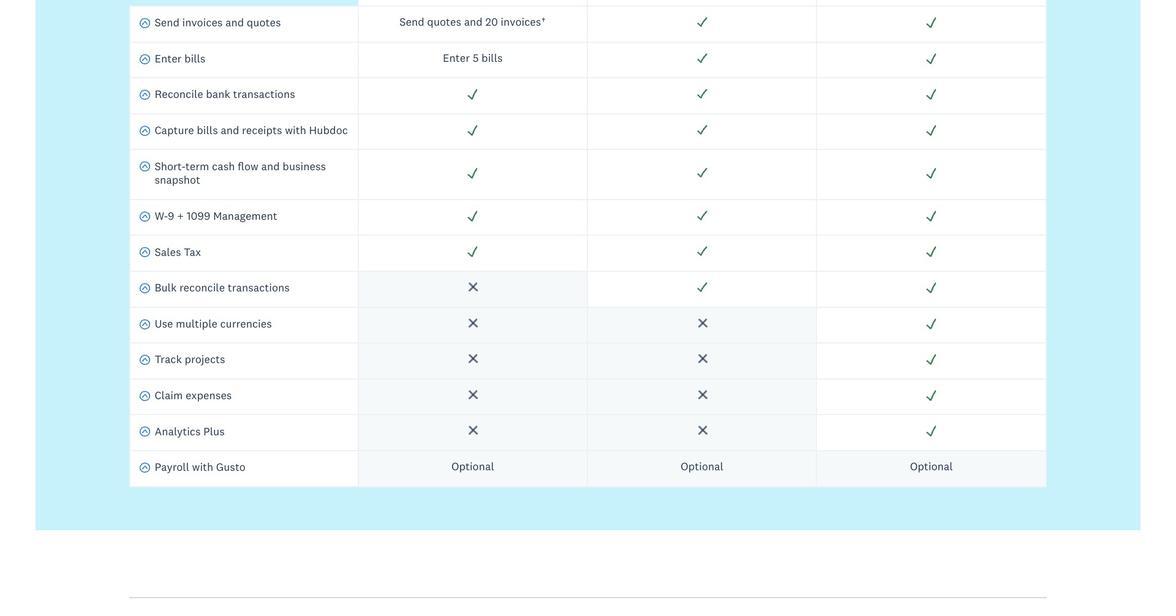 Task type: vqa. For each thing, say whether or not it's contained in the screenshot.
Send invoices and quotes
yes



Task type: describe. For each thing, give the bounding box(es) containing it.
claim expenses
[[155, 388, 232, 403]]

5
[[473, 51, 479, 65]]

excluded image for claim expenses
[[466, 389, 479, 402]]

cash
[[212, 159, 235, 173]]

enter bills button
[[139, 51, 205, 69]]

bills right '5'
[[482, 51, 503, 65]]

payroll with gusto
[[155, 460, 246, 474]]

and for receipts
[[221, 123, 239, 137]]

1099
[[187, 209, 210, 223]]

currencies
[[220, 317, 272, 331]]

and inside short-term cash flow and business snapshot
[[261, 159, 280, 173]]

enter 5 bills
[[443, 51, 503, 65]]

snapshot
[[155, 173, 200, 187]]

gusto
[[216, 460, 246, 474]]

plus
[[203, 424, 225, 438]]

payroll
[[155, 460, 189, 474]]

track projects
[[155, 353, 225, 367]]

use multiple currencies button
[[139, 317, 272, 334]]

sales tax
[[155, 245, 201, 259]]

reconcile bank transactions
[[155, 87, 295, 101]]

w-9 + 1099 management
[[155, 209, 277, 223]]

w-
[[155, 209, 168, 223]]

management
[[213, 209, 277, 223]]

with inside capture bills and receipts with hubdoc button
[[285, 123, 306, 137]]

short-
[[155, 159, 185, 173]]

business
[[283, 159, 326, 173]]

and for 20
[[464, 15, 483, 29]]

enter for enter bills
[[155, 51, 182, 65]]

1 horizontal spatial quotes
[[427, 15, 461, 29]]

analytics plus button
[[139, 424, 225, 442]]

expenses
[[186, 388, 232, 403]]

invoices
[[182, 15, 223, 30]]

with inside payroll with gusto button
[[192, 460, 213, 474]]

sales
[[155, 245, 181, 259]]

send quotes and 20 invoices†
[[400, 15, 546, 29]]

capture bills and receipts with hubdoc
[[155, 123, 348, 137]]

excluded image for track projects
[[466, 353, 479, 366]]

bulk reconcile transactions
[[155, 281, 290, 295]]

1 optional from the left
[[451, 459, 494, 474]]

projects
[[185, 353, 225, 367]]

bulk
[[155, 281, 177, 295]]

hubdoc
[[309, 123, 348, 137]]

claim expenses button
[[139, 388, 232, 406]]

use multiple currencies
[[155, 317, 272, 331]]

term
[[185, 159, 209, 173]]

send invoices and quotes button
[[139, 15, 281, 33]]



Task type: locate. For each thing, give the bounding box(es) containing it.
send for send quotes and 20 invoices†
[[400, 15, 424, 29]]

and for quotes
[[225, 15, 244, 30]]

0 vertical spatial transactions
[[233, 87, 295, 101]]

reconcile
[[155, 87, 203, 101]]

bulk reconcile transactions button
[[139, 281, 290, 298]]

track projects button
[[139, 352, 225, 370]]

w-9 + 1099 management button
[[139, 209, 277, 226]]

bills inside capture bills and receipts with hubdoc button
[[197, 123, 218, 137]]

reconcile bank transactions button
[[139, 87, 295, 105]]

quotes
[[427, 15, 461, 29], [247, 15, 281, 30]]

1 horizontal spatial enter
[[443, 51, 470, 65]]

send inside send invoices and quotes button
[[155, 15, 179, 30]]

transactions
[[233, 87, 295, 101], [228, 281, 290, 295]]

invoices†
[[501, 15, 546, 29]]

0 horizontal spatial send
[[155, 15, 179, 30]]

send invoices and quotes
[[155, 15, 281, 30]]

use
[[155, 317, 173, 331]]

analytics
[[155, 424, 201, 438]]

+
[[177, 209, 184, 223]]

bills right "capture"
[[197, 123, 218, 137]]

and right flow
[[261, 159, 280, 173]]

bills inside 'enter bills' button
[[184, 51, 205, 65]]

1 vertical spatial with
[[192, 460, 213, 474]]

1 horizontal spatial optional
[[681, 459, 724, 474]]

with
[[285, 123, 306, 137], [192, 460, 213, 474]]

with left hubdoc
[[285, 123, 306, 137]]

enter inside button
[[155, 51, 182, 65]]

2 horizontal spatial optional
[[910, 459, 953, 474]]

quotes inside button
[[247, 15, 281, 30]]

1 horizontal spatial with
[[285, 123, 306, 137]]

and left receipts on the top left of page
[[221, 123, 239, 137]]

bank
[[206, 87, 230, 101]]

and
[[464, 15, 483, 29], [225, 15, 244, 30], [221, 123, 239, 137], [261, 159, 280, 173]]

short-term cash flow and business snapshot button
[[139, 159, 349, 190]]

included image
[[696, 16, 709, 29], [925, 16, 938, 29], [696, 52, 709, 65], [466, 88, 479, 101], [925, 88, 938, 101], [925, 124, 938, 137], [696, 167, 709, 179], [925, 209, 938, 222], [696, 245, 709, 258], [925, 353, 938, 366], [925, 389, 938, 402]]

payroll with gusto button
[[139, 460, 246, 478]]

send
[[400, 15, 424, 29], [155, 15, 179, 30]]

with left gusto
[[192, 460, 213, 474]]

track
[[155, 353, 182, 367]]

excluded image
[[466, 281, 479, 294], [466, 317, 479, 330], [696, 353, 709, 366], [696, 425, 709, 438]]

enter
[[443, 51, 470, 65], [155, 51, 182, 65]]

1 vertical spatial transactions
[[228, 281, 290, 295]]

excluded image for analytics plus
[[466, 425, 479, 438]]

claim
[[155, 388, 183, 403]]

0 horizontal spatial optional
[[451, 459, 494, 474]]

send for send invoices and quotes
[[155, 15, 179, 30]]

multiple
[[176, 317, 217, 331]]

tax
[[184, 245, 201, 259]]

20
[[485, 15, 498, 29]]

transactions up receipts on the top left of page
[[233, 87, 295, 101]]

enter for enter 5 bills
[[443, 51, 470, 65]]

capture bills and receipts with hubdoc button
[[139, 123, 348, 141]]

and left 20
[[464, 15, 483, 29]]

0 vertical spatial with
[[285, 123, 306, 137]]

enter left '5'
[[443, 51, 470, 65]]

analytics plus
[[155, 424, 225, 438]]

bills down invoices
[[184, 51, 205, 65]]

capture
[[155, 123, 194, 137]]

transactions for reconcile bank transactions
[[233, 87, 295, 101]]

receipts
[[242, 123, 282, 137]]

0 horizontal spatial with
[[192, 460, 213, 474]]

excluded image
[[696, 317, 709, 330], [466, 353, 479, 366], [466, 389, 479, 402], [696, 389, 709, 402], [466, 425, 479, 438]]

transactions for bulk reconcile transactions
[[228, 281, 290, 295]]

optional
[[451, 459, 494, 474], [681, 459, 724, 474], [910, 459, 953, 474]]

bills for capture bills and receipts with hubdoc
[[197, 123, 218, 137]]

and right invoices
[[225, 15, 244, 30]]

transactions up currencies
[[228, 281, 290, 295]]

included image
[[925, 52, 938, 65], [696, 88, 709, 101], [466, 124, 479, 137], [696, 124, 709, 137], [466, 167, 479, 179], [925, 167, 938, 179], [466, 209, 479, 222], [696, 209, 709, 222], [466, 245, 479, 258], [925, 245, 938, 258], [696, 281, 709, 294], [925, 281, 938, 294], [925, 317, 938, 330], [925, 425, 938, 438]]

reconcile
[[179, 281, 225, 295]]

bills
[[482, 51, 503, 65], [184, 51, 205, 65], [197, 123, 218, 137]]

flow
[[238, 159, 259, 173]]

sales tax button
[[139, 245, 201, 262]]

0 horizontal spatial quotes
[[247, 15, 281, 30]]

enter up reconcile
[[155, 51, 182, 65]]

0 horizontal spatial enter
[[155, 51, 182, 65]]

3 optional from the left
[[910, 459, 953, 474]]

9
[[168, 209, 174, 223]]

bills for enter bills
[[184, 51, 205, 65]]

1 horizontal spatial send
[[400, 15, 424, 29]]

2 optional from the left
[[681, 459, 724, 474]]

enter bills
[[155, 51, 205, 65]]

short-term cash flow and business snapshot
[[155, 159, 326, 187]]



